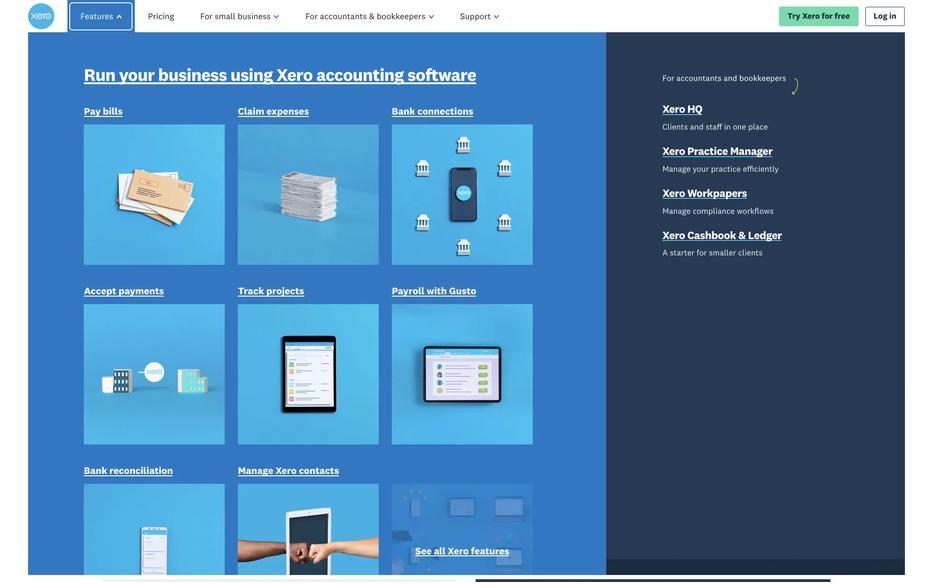 Task type: describe. For each thing, give the bounding box(es) containing it.
pay bills
[[84, 105, 123, 118]]

in left the
[[269, 366, 288, 394]]

clients
[[739, 248, 763, 258]]

make
[[601, 502, 624, 515]]

run your business using xero accounting software link
[[84, 64, 477, 88]]

plans
[[277, 267, 298, 277]]

your for run
[[119, 64, 155, 86]]

try accounting software for everyday businesses. with features and tools to save you time. explore all features
[[103, 414, 699, 429]]

xero inside 'link'
[[663, 228, 686, 242]]

bank connections link
[[392, 105, 474, 120]]

learn what xero can do
[[111, 267, 201, 277]]

a
[[663, 248, 668, 258]]

staff
[[706, 122, 722, 132]]

accountants for and
[[677, 73, 722, 83]]

reconciliation
[[110, 465, 173, 478]]

try xero for free link
[[779, 7, 859, 26]]

0 horizontal spatial time
[[217, 366, 264, 394]]

record
[[248, 462, 281, 476]]

from reconciling bank transactions to sending invoice reminders, xero works for you.
[[352, 502, 554, 527]]

reminders,
[[385, 515, 432, 527]]

compliance
[[693, 206, 735, 216]]

features
[[80, 11, 113, 22]]

centralize your finances with safe and secure cloud accounting software.
[[103, 502, 300, 527]]

in left one
[[724, 122, 731, 132]]

love
[[274, 94, 348, 143]]

xero inside back to what you love with xero accounting software
[[190, 129, 272, 179]]

automated features to save you time
[[397, 462, 553, 488]]

your for centralize
[[150, 502, 169, 515]]

efficiently
[[743, 164, 779, 174]]

& for cashbook
[[739, 228, 746, 242]]

for left free
[[822, 11, 833, 21]]

starter
[[670, 248, 695, 258]]

bookkeepers for for accountants and bookkeepers
[[740, 73, 787, 83]]

a xero user decorating a cake with blue icing. social proof badges surrounding the circular image. image
[[476, 33, 906, 315]]

cloud
[[103, 515, 127, 527]]

xero inside "link"
[[277, 64, 313, 86]]

learn what xero can do link
[[103, 262, 209, 282]]

projects
[[266, 285, 304, 298]]

all in one, paperless record keeping
[[148, 462, 281, 488]]

pricing
[[148, 11, 174, 22]]

try for try accounting software for everyday businesses. with features and tools to save you time. explore all features
[[103, 414, 120, 429]]

businesses.
[[303, 414, 365, 429]]

to inside from reconciling bank transactions to sending invoice reminders, xero works for you.
[[508, 502, 518, 515]]

explore
[[590, 414, 633, 429]]

to inside automated features to save you time
[[498, 462, 508, 476]]

support
[[460, 11, 491, 22]]

simple,
[[657, 515, 689, 527]]

confident
[[626, 502, 668, 515]]

with inside back to what you love with xero accounting software
[[103, 129, 182, 179]]

bank reconciliation
[[84, 465, 173, 478]]

you inside back to what you love with xero accounting software
[[200, 94, 265, 143]]

manage xero contacts
[[238, 465, 339, 478]]

books
[[332, 366, 394, 394]]

back to what you love with xero accounting software
[[103, 59, 348, 249]]

sending
[[520, 502, 554, 515]]

trend
[[776, 502, 800, 515]]

xero workpapers
[[663, 186, 748, 200]]

tools
[[466, 414, 493, 429]]

and inside centralize your finances with safe and secure cloud accounting software.
[[252, 502, 269, 515]]

works
[[457, 515, 483, 527]]

pay
[[84, 105, 101, 118]]

bank connections
[[392, 105, 474, 118]]

customizable
[[692, 515, 750, 527]]

spend less time in the books
[[103, 366, 394, 394]]

what inside back to what you love with xero accounting software
[[103, 94, 192, 143]]

for accountants & bookkeepers
[[306, 11, 426, 22]]

features inside automated features to save you time
[[455, 462, 496, 476]]

payments
[[119, 285, 164, 298]]

accounting inside back to what you love with xero accounting software
[[103, 165, 302, 214]]

log in link
[[866, 7, 906, 26]]

xero hq
[[663, 102, 703, 116]]

log
[[874, 11, 888, 21]]

claim expenses link
[[238, 105, 309, 120]]

decisions
[[711, 502, 752, 515]]

place
[[749, 122, 769, 132]]

manage for practice
[[663, 164, 691, 174]]

workpapers
[[688, 186, 748, 200]]

all for see all xero features
[[434, 545, 446, 558]]

and inside make confident business decisions with trend analysis and simple, customizable reporting.
[[638, 515, 655, 527]]

manage your practice efficiently
[[663, 164, 779, 174]]

0 vertical spatial save
[[510, 414, 534, 429]]

business for your
[[158, 64, 227, 86]]

ledger
[[749, 228, 782, 242]]

xero hq link
[[663, 102, 703, 118]]

explore all features link
[[590, 414, 699, 431]]

one,
[[175, 462, 196, 476]]

clients
[[663, 122, 688, 132]]

run
[[84, 64, 115, 86]]

xero cashbook & ledger
[[663, 228, 782, 242]]

1 vertical spatial you
[[537, 414, 556, 429]]

try for try xero for free
[[788, 11, 801, 21]]

analysis
[[601, 515, 636, 527]]

reconciling
[[377, 502, 425, 515]]

for accountants & bookkeepers button
[[293, 0, 447, 33]]

accept payments link
[[84, 285, 164, 300]]

business for small
[[238, 11, 271, 22]]

claim expenses
[[238, 105, 309, 118]]

a starter for smaller clients
[[663, 248, 763, 258]]



Task type: vqa. For each thing, say whether or not it's contained in the screenshot.


Task type: locate. For each thing, give the bounding box(es) containing it.
with
[[103, 129, 182, 179], [427, 285, 447, 298], [210, 502, 229, 515], [755, 502, 773, 515]]

workflows
[[737, 206, 774, 216]]

keeping
[[148, 475, 186, 488]]

software.
[[180, 515, 221, 527]]

& inside 'link'
[[739, 228, 746, 242]]

bank for bank reconciliation
[[84, 465, 107, 478]]

your inside centralize your finances with safe and secure cloud accounting software.
[[150, 502, 169, 515]]

1 vertical spatial &
[[739, 228, 746, 242]]

your inside the "run your business using xero accounting software" "link"
[[119, 64, 155, 86]]

0 vertical spatial software
[[408, 64, 477, 86]]

in
[[890, 11, 897, 21], [724, 122, 731, 132], [269, 366, 288, 394], [164, 462, 173, 476]]

& inside dropdown button
[[369, 11, 375, 22]]

0 vertical spatial bank
[[392, 105, 415, 118]]

0 horizontal spatial accountants
[[320, 11, 367, 22]]

bank left tick image
[[84, 465, 107, 478]]

2 vertical spatial software
[[185, 414, 231, 429]]

tick image
[[610, 472, 618, 480]]

1 vertical spatial accountants
[[677, 73, 722, 83]]

0 horizontal spatial all
[[265, 267, 275, 277]]

manage up the safe
[[238, 465, 274, 478]]

software inside "link"
[[408, 64, 477, 86]]

with
[[368, 414, 393, 429]]

accountants inside dropdown button
[[320, 11, 367, 22]]

accountants for &
[[320, 11, 367, 22]]

2 horizontal spatial for
[[663, 73, 675, 83]]

safe
[[232, 502, 250, 515]]

software inside back to what you love with xero accounting software
[[103, 200, 259, 249]]

smaller
[[709, 248, 737, 258]]

automated
[[397, 462, 452, 476]]

to
[[269, 59, 307, 108], [496, 414, 507, 429], [498, 462, 508, 476], [508, 502, 518, 515]]

bank inside bank connections link
[[392, 105, 415, 118]]

your
[[119, 64, 155, 86], [693, 164, 709, 174], [150, 502, 169, 515]]

see all xero features
[[416, 545, 510, 558]]

clients and staff in one place
[[663, 122, 769, 132]]

gusto
[[449, 285, 477, 298]]

1 horizontal spatial business
[[238, 11, 271, 22]]

1 vertical spatial manage
[[663, 206, 691, 216]]

payroll with gusto
[[392, 285, 477, 298]]

1 vertical spatial what
[[135, 267, 154, 277]]

claim
[[238, 105, 264, 118]]

connections
[[418, 105, 474, 118]]

0 vertical spatial business
[[238, 11, 271, 22]]

hq
[[688, 102, 703, 116]]

0 vertical spatial what
[[103, 94, 192, 143]]

2 vertical spatial business
[[670, 502, 709, 515]]

all right see
[[434, 545, 446, 558]]

1 vertical spatial try
[[103, 414, 120, 429]]

0 horizontal spatial &
[[369, 11, 375, 22]]

save up sending
[[510, 462, 533, 476]]

bookkeepers for for accountants & bookkeepers
[[377, 11, 426, 22]]

xero
[[803, 11, 820, 21], [277, 64, 313, 86], [663, 102, 686, 116], [190, 129, 272, 179], [663, 144, 686, 158], [663, 186, 686, 200], [663, 228, 686, 242], [156, 267, 174, 277], [276, 465, 297, 478], [435, 515, 455, 527], [448, 545, 469, 558]]

time.
[[559, 414, 587, 429]]

business inside make confident business decisions with trend analysis and simple, customizable reporting.
[[670, 502, 709, 515]]

xero practice manager link
[[663, 144, 773, 160]]

tick image
[[112, 472, 120, 480]]

try
[[788, 11, 801, 21], [103, 414, 120, 429]]

expenses
[[267, 105, 309, 118]]

1 horizontal spatial time
[[397, 475, 419, 488]]

in right log
[[890, 11, 897, 21]]

make confident business decisions with trend analysis and simple, customizable reporting.
[[601, 502, 800, 527]]

manage compliance workflows
[[663, 206, 774, 216]]

contacts
[[299, 465, 339, 478]]

for accountants and bookkeepers
[[663, 73, 787, 83]]

accounting inside centralize your finances with safe and secure cloud accounting software.
[[130, 515, 178, 527]]

2 vertical spatial you
[[535, 462, 553, 476]]

0 vertical spatial you
[[200, 94, 265, 143]]

bank left the connections
[[392, 105, 415, 118]]

0 vertical spatial manage
[[663, 164, 691, 174]]

for for for accountants and bookkeepers
[[663, 73, 675, 83]]

all for compare all plans
[[265, 267, 275, 277]]

accept payments
[[84, 285, 164, 298]]

0 vertical spatial time
[[217, 366, 264, 394]]

finances
[[171, 502, 208, 515]]

with inside centralize your finances with safe and secure cloud accounting software.
[[210, 502, 229, 515]]

save inside automated features to save you time
[[510, 462, 533, 476]]

for inside from reconciling bank transactions to sending invoice reminders, xero works for you.
[[485, 515, 498, 527]]

your right "run"
[[119, 64, 155, 86]]

xero cashbook & ledger link
[[663, 228, 782, 244]]

pay bills link
[[84, 105, 123, 120]]

practice
[[688, 144, 728, 158]]

2 vertical spatial all
[[434, 545, 446, 558]]

bank reconciliation link
[[84, 465, 173, 480]]

pricing link
[[135, 0, 187, 33]]

xero inside from reconciling bank transactions to sending invoice reminders, xero works for you.
[[435, 515, 455, 527]]

xero workpapers link
[[663, 186, 748, 202]]

0 vertical spatial accountants
[[320, 11, 367, 22]]

1 vertical spatial your
[[693, 164, 709, 174]]

1 vertical spatial bank
[[84, 465, 107, 478]]

secure
[[271, 502, 300, 515]]

1 horizontal spatial bank
[[392, 105, 415, 118]]

manage for workpapers
[[663, 206, 691, 216]]

run your business using xero accounting software
[[84, 64, 477, 86]]

for left you.
[[485, 515, 498, 527]]

everyday
[[252, 414, 300, 429]]

the
[[293, 366, 327, 394]]

0 horizontal spatial for
[[200, 11, 213, 22]]

in inside all in one, paperless record keeping
[[164, 462, 173, 476]]

payroll with gusto link
[[392, 285, 477, 300]]

1 vertical spatial save
[[510, 462, 533, 476]]

features
[[396, 414, 440, 429], [653, 414, 699, 429], [455, 462, 496, 476], [471, 545, 510, 558]]

for left everyday
[[234, 414, 249, 429]]

what
[[103, 94, 192, 143], [135, 267, 154, 277]]

1 vertical spatial time
[[397, 475, 419, 488]]

reporting.
[[753, 515, 796, 527]]

for for for small business
[[200, 11, 213, 22]]

see all xero features link
[[416, 545, 510, 560]]

0 vertical spatial &
[[369, 11, 375, 22]]

paperless
[[198, 462, 246, 476]]

for
[[200, 11, 213, 22], [306, 11, 318, 22], [663, 73, 675, 83]]

0 horizontal spatial bank
[[84, 465, 107, 478]]

business inside dropdown button
[[238, 11, 271, 22]]

with inside make confident business decisions with trend analysis and simple, customizable reporting.
[[755, 502, 773, 515]]

you
[[200, 94, 265, 143], [537, 414, 556, 429], [535, 462, 553, 476]]

compare all plans
[[229, 267, 298, 277]]

1 vertical spatial business
[[158, 64, 227, 86]]

transactions
[[451, 502, 506, 515]]

1 horizontal spatial accountants
[[677, 73, 722, 83]]

for right the starter
[[697, 248, 707, 258]]

all right explore
[[636, 414, 650, 429]]

bank for bank connections
[[392, 105, 415, 118]]

time inside automated features to save you time
[[397, 475, 419, 488]]

payroll
[[392, 285, 425, 298]]

1 horizontal spatial all
[[434, 545, 446, 558]]

1 horizontal spatial &
[[739, 228, 746, 242]]

manage down practice
[[663, 164, 691, 174]]

for for for accountants & bookkeepers
[[306, 11, 318, 22]]

business for confident
[[670, 502, 709, 515]]

0 horizontal spatial try
[[103, 414, 120, 429]]

track
[[238, 285, 264, 298]]

2 horizontal spatial business
[[670, 502, 709, 515]]

business inside "link"
[[158, 64, 227, 86]]

your down practice
[[693, 164, 709, 174]]

xero homepage image
[[28, 3, 54, 30]]

save right tools
[[510, 414, 534, 429]]

0 horizontal spatial bookkeepers
[[377, 11, 426, 22]]

try xero for free
[[788, 11, 850, 21]]

bookkeepers
[[377, 11, 426, 22], [740, 73, 787, 83]]

from
[[352, 502, 374, 515]]

0 vertical spatial bookkeepers
[[377, 11, 426, 22]]

manage
[[663, 164, 691, 174], [663, 206, 691, 216], [238, 465, 274, 478]]

support button
[[447, 0, 513, 33]]

1 horizontal spatial try
[[788, 11, 801, 21]]

0 vertical spatial your
[[119, 64, 155, 86]]

1 horizontal spatial for
[[306, 11, 318, 22]]

you.
[[500, 515, 519, 527]]

& for accountants
[[369, 11, 375, 22]]

2 vertical spatial manage
[[238, 465, 274, 478]]

xero practice manager
[[663, 144, 773, 158]]

your for manage
[[693, 164, 709, 174]]

small
[[215, 11, 236, 22]]

accounting inside "link"
[[316, 64, 404, 86]]

invoice
[[352, 515, 383, 527]]

features button
[[64, 0, 138, 33]]

all left the plans on the left top of page
[[265, 267, 275, 277]]

bills
[[103, 105, 123, 118]]

can
[[175, 267, 189, 277]]

manager
[[731, 144, 773, 158]]

1 vertical spatial bookkeepers
[[740, 73, 787, 83]]

1 horizontal spatial bookkeepers
[[740, 73, 787, 83]]

bank inside the 'bank reconciliation' link
[[84, 465, 107, 478]]

0 horizontal spatial business
[[158, 64, 227, 86]]

to inside back to what you love with xero accounting software
[[269, 59, 307, 108]]

1 vertical spatial software
[[103, 200, 259, 249]]

your down keeping
[[150, 502, 169, 515]]

spend
[[103, 366, 168, 394]]

learn
[[111, 267, 133, 277]]

1 vertical spatial all
[[636, 414, 650, 429]]

you inside automated features to save you time
[[535, 462, 553, 476]]

2 horizontal spatial all
[[636, 414, 650, 429]]

cashbook
[[688, 228, 737, 242]]

manage down xero workpapers link
[[663, 206, 691, 216]]

0 vertical spatial try
[[788, 11, 801, 21]]

bookkeepers inside dropdown button
[[377, 11, 426, 22]]

compare all plans link
[[229, 267, 298, 279]]

2 vertical spatial your
[[150, 502, 169, 515]]

in right all
[[164, 462, 173, 476]]

0 vertical spatial all
[[265, 267, 275, 277]]

business
[[238, 11, 271, 22], [158, 64, 227, 86], [670, 502, 709, 515]]



